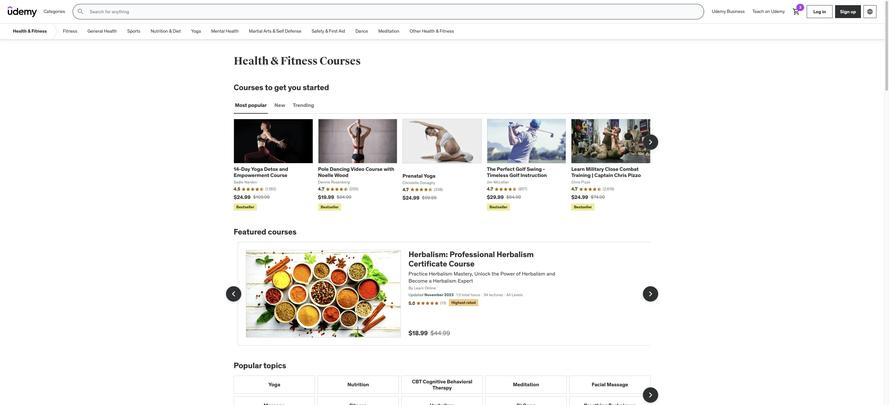 Task type: vqa. For each thing, say whether or not it's contained in the screenshot.
$99.99
no



Task type: describe. For each thing, give the bounding box(es) containing it.
november
[[421, 292, 440, 297]]

martial arts & self defense link
[[244, 24, 307, 39]]

other
[[410, 28, 421, 34]]

log
[[814, 9, 822, 14]]

featured
[[234, 227, 266, 237]]

course inside 14-day yoga detox and empowerment course
[[271, 172, 288, 178]]

other health & fitness
[[410, 28, 454, 34]]

other health & fitness link
[[405, 24, 459, 39]]

topics
[[264, 360, 286, 370]]

unlock
[[471, 270, 487, 277]]

empowerment
[[234, 172, 269, 178]]

business
[[728, 8, 745, 14]]

captain
[[595, 172, 614, 178]]

dance link
[[351, 24, 373, 39]]

yoga down topics
[[269, 381, 280, 388]]

most popular button
[[234, 97, 268, 113]]

fitness inside health & fitness link
[[31, 28, 47, 34]]

the perfect golf swing - timeless golf instruction link
[[487, 166, 547, 178]]

behavioral
[[447, 378, 473, 385]]

military
[[586, 166, 604, 172]]

sports link
[[122, 24, 146, 39]]

14-day yoga detox and empowerment course link
[[234, 166, 288, 178]]

fitness inside other health & fitness "link"
[[440, 28, 454, 34]]

1 vertical spatial meditation link
[[486, 376, 567, 394]]

all
[[503, 292, 507, 297]]

power
[[497, 270, 511, 277]]

learn military close combat training | captain chris pizzo
[[572, 166, 641, 178]]

aid
[[339, 28, 345, 34]]

all levels
[[503, 292, 519, 297]]

carousel element for featured courses
[[226, 242, 659, 346]]

started
[[303, 82, 329, 92]]

herbalism right of
[[518, 270, 542, 277]]

34
[[480, 292, 484, 297]]

1 vertical spatial yoga link
[[234, 376, 315, 394]]

dance
[[356, 28, 368, 34]]

learn inside learn military close combat training | captain chris pizzo
[[572, 166, 585, 172]]

therapy
[[433, 384, 452, 391]]

sign up link
[[836, 5, 862, 18]]

herbalism: professional herbalism certificate course practice herbalism mastery, unlock the power of herbalism and become a herbalism expert by learn online
[[405, 249, 552, 291]]

popular
[[234, 360, 262, 370]]

general health
[[88, 28, 117, 34]]

trending button
[[292, 97, 316, 113]]

submit search image
[[77, 8, 85, 16]]

sports
[[127, 28, 140, 34]]

(13)
[[436, 300, 442, 305]]

most popular
[[235, 102, 267, 108]]

& for nutrition & diet
[[169, 28, 172, 34]]

self
[[277, 28, 284, 34]]

learn inside the herbalism: professional herbalism certificate course practice herbalism mastery, unlock the power of herbalism and become a herbalism expert by learn online
[[410, 286, 420, 291]]

3 link
[[789, 4, 805, 19]]

health for general health
[[104, 28, 117, 34]]

1 vertical spatial courses
[[234, 82, 264, 92]]

$18.99 $44.99
[[405, 329, 446, 337]]

nutrition for nutrition
[[348, 381, 369, 388]]

general
[[88, 28, 103, 34]]

pole
[[318, 166, 329, 172]]

diet
[[173, 28, 181, 34]]

mental health link
[[206, 24, 244, 39]]

$18.99
[[405, 329, 424, 337]]

mastery,
[[450, 270, 469, 277]]

arts
[[264, 28, 272, 34]]

14-
[[234, 166, 241, 172]]

course inside pole dancing video course with noelle wood
[[366, 166, 383, 172]]

shopping cart with 3 items image
[[793, 8, 801, 16]]

facial massage link
[[570, 376, 651, 394]]

& for health & fitness
[[28, 28, 31, 34]]

sign up
[[841, 9, 857, 14]]

first
[[329, 28, 338, 34]]

sign
[[841, 9, 851, 14]]

golf right the timeless
[[510, 172, 520, 178]]

facial
[[592, 381, 606, 388]]

0 vertical spatial courses
[[320, 54, 361, 68]]

next image for learn military close combat training | captain chris pizzo
[[646, 137, 656, 147]]

facial massage
[[592, 381, 629, 388]]

featured courses
[[234, 227, 297, 237]]

mental
[[211, 28, 225, 34]]

categories button
[[40, 4, 69, 19]]

fitness inside fitness link
[[63, 28, 77, 34]]

levels
[[508, 292, 519, 297]]

instruction
[[521, 172, 547, 178]]

cbt cognitive behavioral therapy link
[[402, 376, 483, 394]]

courses
[[268, 227, 297, 237]]

cbt
[[412, 378, 422, 385]]

certificate
[[405, 259, 443, 269]]

yoga inside 14-day yoga detox and empowerment course
[[251, 166, 263, 172]]

video
[[351, 166, 365, 172]]

trending
[[293, 102, 314, 108]]

swing
[[527, 166, 542, 172]]

golf left swing
[[516, 166, 526, 172]]

the perfect golf swing - timeless golf instruction
[[487, 166, 547, 178]]

udemy inside "link"
[[772, 8, 786, 14]]

defense
[[285, 28, 302, 34]]

health down 'udemy' image
[[13, 28, 27, 34]]

cognitive
[[423, 378, 446, 385]]

udemy business link
[[709, 4, 749, 19]]

5.0
[[405, 300, 411, 306]]

teach on udemy
[[753, 8, 786, 14]]

course inside the herbalism: professional herbalism certificate course practice herbalism mastery, unlock the power of herbalism and become a herbalism expert by learn online
[[445, 259, 471, 269]]

herbalism right a
[[429, 277, 453, 284]]

yoga right prenatal
[[424, 172, 436, 179]]



Task type: locate. For each thing, give the bounding box(es) containing it.
& left first in the top of the page
[[325, 28, 328, 34]]

to
[[265, 82, 273, 92]]

health & fitness courses
[[234, 54, 361, 68]]

1 horizontal spatial course
[[366, 166, 383, 172]]

log in link
[[808, 5, 833, 18]]

cbt cognitive behavioral therapy
[[412, 378, 473, 391]]

udemy
[[713, 8, 727, 14], [772, 8, 786, 14]]

0 horizontal spatial udemy
[[713, 8, 727, 14]]

1 horizontal spatial and
[[543, 270, 552, 277]]

fitness right 'other'
[[440, 28, 454, 34]]

2 horizontal spatial course
[[445, 259, 471, 269]]

nutrition & diet link
[[146, 24, 186, 39]]

0 vertical spatial meditation link
[[373, 24, 405, 39]]

0 horizontal spatial meditation link
[[373, 24, 405, 39]]

fitness right arrow pointing to subcategory menu links icon
[[63, 28, 77, 34]]

next image for cbt cognitive behavioral therapy
[[646, 390, 656, 400]]

1 horizontal spatial learn
[[572, 166, 585, 172]]

noelle
[[318, 172, 334, 178]]

& left diet
[[169, 28, 172, 34]]

pizzo
[[628, 172, 641, 178]]

prenatal
[[403, 172, 423, 179]]

arrow pointing to subcategory menu links image
[[52, 24, 58, 39]]

training
[[572, 172, 591, 178]]

course left with
[[366, 166, 383, 172]]

1 vertical spatial and
[[543, 270, 552, 277]]

lectures
[[485, 292, 499, 297]]

Search for anything text field
[[89, 6, 697, 17]]

fitness link
[[58, 24, 82, 39]]

health right mental
[[226, 28, 239, 34]]

new button
[[273, 97, 287, 113]]

& for health & fitness courses
[[271, 54, 279, 68]]

1 vertical spatial learn
[[410, 286, 420, 291]]

0 vertical spatial learn
[[572, 166, 585, 172]]

previous image
[[229, 289, 239, 299]]

0 horizontal spatial nutrition
[[151, 28, 168, 34]]

on
[[766, 8, 771, 14]]

2 udemy from the left
[[772, 8, 786, 14]]

udemy right on in the top right of the page
[[772, 8, 786, 14]]

0 horizontal spatial courses
[[234, 82, 264, 92]]

0 vertical spatial nutrition
[[151, 28, 168, 34]]

highest
[[448, 300, 462, 305]]

a
[[425, 277, 428, 284]]

close
[[606, 166, 619, 172]]

yoga right diet
[[191, 28, 201, 34]]

udemy image
[[8, 6, 37, 17]]

udemy business
[[713, 8, 745, 14]]

health right 'other'
[[422, 28, 435, 34]]

0 horizontal spatial and
[[279, 166, 288, 172]]

2 next image from the top
[[646, 289, 656, 299]]

up
[[851, 9, 857, 14]]

courses down aid
[[320, 54, 361, 68]]

carousel element for popular topics
[[234, 376, 659, 405]]

get
[[274, 82, 287, 92]]

yoga link down topics
[[234, 376, 315, 394]]

expert
[[454, 277, 469, 284]]

popular
[[248, 102, 267, 108]]

yoga right "day"
[[251, 166, 263, 172]]

1.5
[[452, 292, 457, 297]]

health for mental health
[[226, 28, 239, 34]]

teach on udemy link
[[749, 4, 789, 19]]

next image
[[646, 137, 656, 147], [646, 289, 656, 299], [646, 390, 656, 400]]

nutrition link
[[318, 376, 399, 394]]

0 horizontal spatial course
[[271, 172, 288, 178]]

health for other health & fitness
[[422, 28, 435, 34]]

carousel element containing cbt cognitive behavioral therapy
[[234, 376, 659, 405]]

meditation inside carousel "element"
[[513, 381, 540, 388]]

health right general
[[104, 28, 117, 34]]

general health link
[[82, 24, 122, 39]]

most
[[235, 102, 247, 108]]

0 vertical spatial next image
[[646, 137, 656, 147]]

herbalism:
[[405, 249, 444, 259]]

course right empowerment
[[271, 172, 288, 178]]

courses up most popular
[[234, 82, 264, 92]]

carousel element
[[234, 119, 659, 212], [226, 242, 659, 346], [234, 376, 659, 405]]

1 vertical spatial carousel element
[[226, 242, 659, 346]]

professional
[[446, 249, 491, 259]]

health inside "link"
[[422, 28, 435, 34]]

1 horizontal spatial yoga link
[[234, 376, 315, 394]]

golf
[[516, 166, 526, 172], [510, 172, 520, 178]]

& down 'udemy' image
[[28, 28, 31, 34]]

health down martial
[[234, 54, 269, 68]]

the
[[487, 166, 496, 172]]

& left self
[[273, 28, 275, 34]]

1 vertical spatial next image
[[646, 289, 656, 299]]

wood
[[335, 172, 349, 178]]

herbalism up a
[[425, 270, 449, 277]]

nutrition for nutrition & diet
[[151, 28, 168, 34]]

safety & first aid
[[312, 28, 345, 34]]

1 horizontal spatial meditation link
[[486, 376, 567, 394]]

2 vertical spatial carousel element
[[234, 376, 659, 405]]

1 horizontal spatial udemy
[[772, 8, 786, 14]]

1 next image from the top
[[646, 137, 656, 147]]

2 vertical spatial next image
[[646, 390, 656, 400]]

& for safety & first aid
[[325, 28, 328, 34]]

34 lectures
[[480, 292, 499, 297]]

fitness left arrow pointing to subcategory menu links icon
[[31, 28, 47, 34]]

you
[[288, 82, 301, 92]]

choose a language image
[[868, 8, 874, 15]]

by
[[405, 286, 409, 291]]

health & fitness
[[13, 28, 47, 34]]

0 horizontal spatial meditation
[[379, 28, 400, 34]]

total
[[458, 292, 466, 297]]

1 horizontal spatial nutrition
[[348, 381, 369, 388]]

1 horizontal spatial meditation
[[513, 381, 540, 388]]

course up mastery,
[[445, 259, 471, 269]]

3
[[800, 5, 802, 10]]

0 horizontal spatial yoga link
[[186, 24, 206, 39]]

massage
[[607, 381, 629, 388]]

1 horizontal spatial courses
[[320, 54, 361, 68]]

hours
[[467, 292, 477, 297]]

fitness
[[31, 28, 47, 34], [63, 28, 77, 34], [440, 28, 454, 34], [281, 54, 318, 68]]

martial arts & self defense
[[249, 28, 302, 34]]

updated november 2023
[[405, 292, 450, 297]]

prenatal yoga link
[[403, 172, 436, 179]]

0 vertical spatial and
[[279, 166, 288, 172]]

martial
[[249, 28, 263, 34]]

1 vertical spatial nutrition
[[348, 381, 369, 388]]

combat
[[620, 166, 639, 172]]

& inside "link"
[[436, 28, 439, 34]]

learn up the updated
[[410, 286, 420, 291]]

chris
[[615, 172, 627, 178]]

safety & first aid link
[[307, 24, 351, 39]]

detox
[[264, 166, 278, 172]]

2023
[[440, 292, 450, 297]]

and inside the herbalism: professional herbalism certificate course practice herbalism mastery, unlock the power of herbalism and become a herbalism expert by learn online
[[543, 270, 552, 277]]

herbalism up of
[[493, 249, 530, 259]]

0 vertical spatial meditation
[[379, 28, 400, 34]]

yoga link right diet
[[186, 24, 206, 39]]

1 udemy from the left
[[713, 8, 727, 14]]

health
[[13, 28, 27, 34], [104, 28, 117, 34], [226, 28, 239, 34], [422, 28, 435, 34], [234, 54, 269, 68]]

carousel element containing herbalism: professional herbalism certificate course
[[226, 242, 659, 346]]

0 vertical spatial carousel element
[[234, 119, 659, 212]]

and inside 14-day yoga detox and empowerment course
[[279, 166, 288, 172]]

$44.99
[[427, 329, 446, 337]]

& right 'other'
[[436, 28, 439, 34]]

carousel element containing 14-day yoga detox and empowerment course
[[234, 119, 659, 212]]

|
[[592, 172, 594, 178]]

learn left |
[[572, 166, 585, 172]]

rated
[[462, 300, 472, 305]]

perfect
[[497, 166, 515, 172]]

0 horizontal spatial learn
[[410, 286, 420, 291]]

& up to on the left
[[271, 54, 279, 68]]

highest rated
[[448, 300, 472, 305]]

and
[[279, 166, 288, 172], [543, 270, 552, 277]]

-
[[543, 166, 546, 172]]

courses
[[320, 54, 361, 68], [234, 82, 264, 92]]

timeless
[[487, 172, 509, 178]]

nutrition & diet
[[151, 28, 181, 34]]

fitness up the 'you'
[[281, 54, 318, 68]]

0 vertical spatial yoga link
[[186, 24, 206, 39]]

health & fitness link
[[8, 24, 52, 39]]

of
[[512, 270, 517, 277]]

udemy left business
[[713, 8, 727, 14]]

yoga
[[191, 28, 201, 34], [251, 166, 263, 172], [424, 172, 436, 179], [269, 381, 280, 388]]

3 next image from the top
[[646, 390, 656, 400]]

pole dancing video course with noelle wood link
[[318, 166, 395, 178]]

1 vertical spatial meditation
[[513, 381, 540, 388]]



